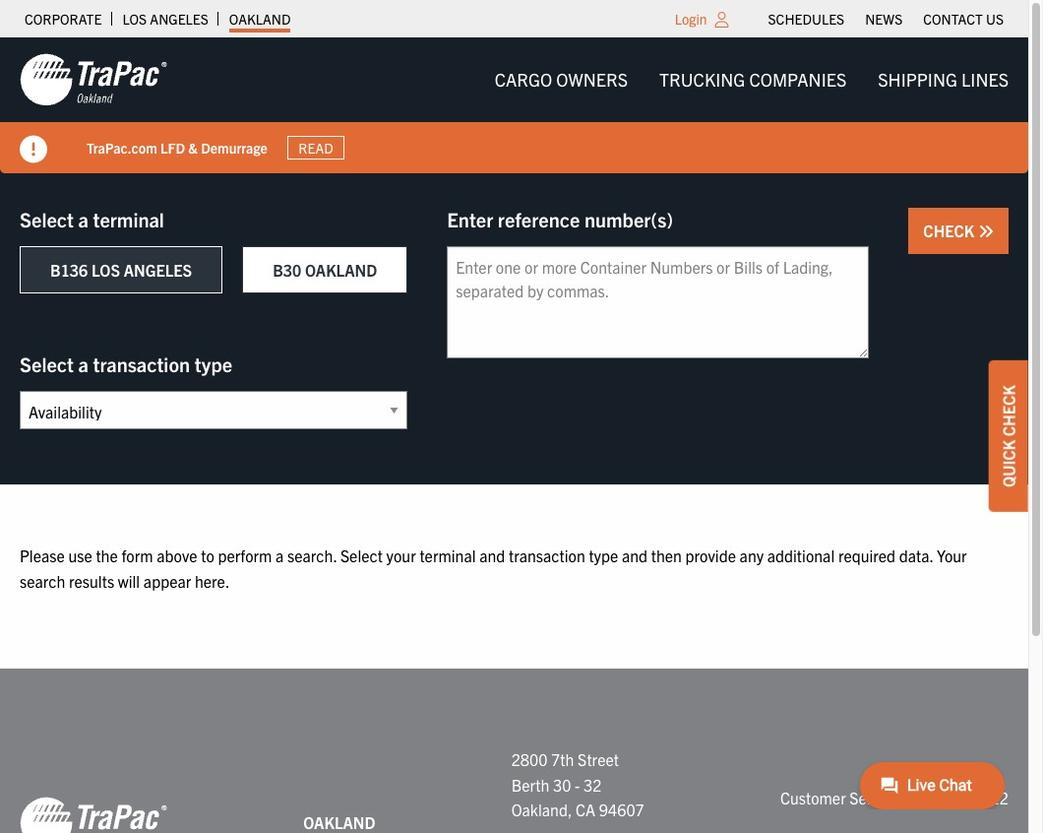 Task type: describe. For each thing, give the bounding box(es) containing it.
schedules
[[769, 10, 845, 28]]

los angeles link
[[122, 5, 209, 32]]

7th
[[551, 750, 574, 769]]

corporate link
[[25, 5, 102, 32]]

32
[[584, 775, 602, 794]]

enter reference number(s)
[[447, 207, 674, 231]]

any
[[740, 546, 764, 565]]

1 and from the left
[[480, 546, 505, 565]]

oakland image for footer containing 2800 7th street
[[20, 796, 167, 833]]

terminal inside the please use the form above to perform a search. select your terminal and transaction type and then provide any additional required data. your search results will appear here.
[[420, 546, 476, 565]]

ca
[[576, 800, 596, 820]]

0 vertical spatial oakland
[[229, 10, 291, 28]]

here.
[[195, 571, 230, 590]]

service:
[[850, 787, 905, 807]]

-
[[575, 775, 580, 794]]

number(s)
[[585, 207, 674, 231]]

then
[[652, 546, 682, 565]]

lfd
[[161, 138, 185, 156]]

reference
[[498, 207, 580, 231]]

b30
[[273, 260, 302, 280]]

0 vertical spatial type
[[195, 352, 232, 376]]

news link
[[866, 5, 903, 32]]

trapac.com lfd & demurrage
[[87, 138, 268, 156]]

menu bar containing cargo owners
[[479, 60, 1025, 100]]

enter
[[447, 207, 494, 231]]

news
[[866, 10, 903, 28]]

shipping lines
[[879, 68, 1009, 91]]

cargo owners link
[[479, 60, 644, 100]]

berth
[[512, 775, 550, 794]]

your
[[387, 546, 416, 565]]

b30 oakland
[[273, 260, 377, 280]]

trucking companies link
[[644, 60, 863, 100]]

0 horizontal spatial terminal
[[93, 207, 164, 231]]

above
[[157, 546, 197, 565]]

please use the form above to perform a search. select your terminal and transaction type and then provide any additional required data. your search results will appear here.
[[20, 546, 968, 590]]

quick check link
[[990, 361, 1029, 512]]

use
[[68, 546, 92, 565]]

read
[[299, 139, 334, 157]]

solid image
[[20, 136, 47, 163]]

check inside button
[[924, 221, 979, 240]]

trapac.com
[[87, 138, 157, 156]]

b136 los angeles
[[50, 260, 192, 280]]

data.
[[900, 546, 934, 565]]

0 horizontal spatial transaction
[[93, 352, 190, 376]]

light image
[[715, 12, 729, 28]]

type inside the please use the form above to perform a search. select your terminal and transaction type and then provide any additional required data. your search results will appear here.
[[589, 546, 619, 565]]

perform
[[218, 546, 272, 565]]

select a transaction type
[[20, 352, 232, 376]]

customer
[[781, 787, 847, 807]]

login link
[[675, 10, 708, 28]]

1 vertical spatial oakland
[[305, 260, 377, 280]]

street
[[578, 750, 619, 769]]

Enter reference number(s) text field
[[447, 246, 870, 358]]

cargo
[[495, 68, 553, 91]]

0 vertical spatial los
[[122, 10, 147, 28]]

your
[[938, 546, 968, 565]]

&
[[188, 138, 198, 156]]

shipping lines link
[[863, 60, 1025, 100]]

los angeles
[[122, 10, 209, 28]]

select for select a transaction type
[[20, 352, 74, 376]]

quick check
[[999, 385, 1019, 487]]



Task type: vqa. For each thing, say whether or not it's contained in the screenshot.
10/22/2023 05:00 to the bottom
no



Task type: locate. For each thing, give the bounding box(es) containing it.
0 horizontal spatial check
[[924, 221, 979, 240]]

a inside the please use the form above to perform a search. select your terminal and transaction type and then provide any additional required data. your search results will appear here.
[[276, 546, 284, 565]]

angeles down select a terminal
[[124, 260, 192, 280]]

the
[[96, 546, 118, 565]]

oakland link
[[229, 5, 291, 32]]

1 vertical spatial terminal
[[420, 546, 476, 565]]

select left 'your'
[[341, 546, 383, 565]]

select down b136
[[20, 352, 74, 376]]

los
[[122, 10, 147, 28], [91, 260, 120, 280]]

and
[[480, 546, 505, 565], [622, 546, 648, 565]]

oakland,
[[512, 800, 572, 820]]

0 horizontal spatial type
[[195, 352, 232, 376]]

0 vertical spatial transaction
[[93, 352, 190, 376]]

a
[[78, 207, 89, 231], [78, 352, 89, 376], [276, 546, 284, 565]]

1 horizontal spatial and
[[622, 546, 648, 565]]

select for select a terminal
[[20, 207, 74, 231]]

customer service: 877-387-2722
[[781, 787, 1009, 807]]

30
[[553, 775, 572, 794]]

angeles
[[150, 10, 209, 28], [124, 260, 192, 280]]

los right corporate link
[[122, 10, 147, 28]]

94607
[[599, 800, 645, 820]]

a up b136
[[78, 207, 89, 231]]

877-
[[908, 787, 941, 807]]

b136
[[50, 260, 88, 280]]

0 horizontal spatial los
[[91, 260, 120, 280]]

us
[[987, 10, 1004, 28]]

lines
[[962, 68, 1009, 91]]

oakland
[[229, 10, 291, 28], [305, 260, 377, 280], [303, 813, 376, 832]]

0 vertical spatial check
[[924, 221, 979, 240]]

0 vertical spatial angeles
[[150, 10, 209, 28]]

1 vertical spatial check
[[999, 385, 1019, 436]]

terminal right 'your'
[[420, 546, 476, 565]]

login
[[675, 10, 708, 28]]

1 vertical spatial angeles
[[124, 260, 192, 280]]

type
[[195, 352, 232, 376], [589, 546, 619, 565]]

shipping
[[879, 68, 958, 91]]

2 vertical spatial a
[[276, 546, 284, 565]]

check
[[924, 221, 979, 240], [999, 385, 1019, 436]]

2 vertical spatial oakland
[[303, 813, 376, 832]]

owners
[[557, 68, 628, 91]]

banner
[[0, 37, 1044, 173]]

oakland image inside banner
[[20, 52, 167, 107]]

0 vertical spatial a
[[78, 207, 89, 231]]

0 vertical spatial menu bar
[[758, 5, 1015, 32]]

0 horizontal spatial and
[[480, 546, 505, 565]]

quick
[[999, 440, 1019, 487]]

solid image
[[979, 224, 995, 239]]

terminal
[[93, 207, 164, 231], [420, 546, 476, 565]]

0 vertical spatial select
[[20, 207, 74, 231]]

1 vertical spatial transaction
[[509, 546, 586, 565]]

a left search.
[[276, 546, 284, 565]]

will
[[118, 571, 140, 590]]

1 oakland image from the top
[[20, 52, 167, 107]]

cargo owners
[[495, 68, 628, 91]]

1 horizontal spatial type
[[589, 546, 619, 565]]

and right 'your'
[[480, 546, 505, 565]]

menu bar
[[758, 5, 1015, 32], [479, 60, 1025, 100]]

terminal up b136 los angeles on the top of the page
[[93, 207, 164, 231]]

form
[[122, 546, 153, 565]]

search.
[[288, 546, 337, 565]]

transaction
[[93, 352, 190, 376], [509, 546, 586, 565]]

0 vertical spatial oakland image
[[20, 52, 167, 107]]

footer containing 2800 7th street
[[0, 669, 1029, 833]]

companies
[[750, 68, 847, 91]]

to
[[201, 546, 214, 565]]

0 vertical spatial terminal
[[93, 207, 164, 231]]

los right b136
[[91, 260, 120, 280]]

menu bar down light icon
[[479, 60, 1025, 100]]

banner containing cargo owners
[[0, 37, 1044, 173]]

oakland image for banner containing cargo owners
[[20, 52, 167, 107]]

oakland image inside footer
[[20, 796, 167, 833]]

please
[[20, 546, 65, 565]]

2 oakland image from the top
[[20, 796, 167, 833]]

1 horizontal spatial check
[[999, 385, 1019, 436]]

transaction inside the please use the form above to perform a search. select your terminal and transaction type and then provide any additional required data. your search results will appear here.
[[509, 546, 586, 565]]

1 vertical spatial oakland image
[[20, 796, 167, 833]]

1 horizontal spatial los
[[122, 10, 147, 28]]

menu bar containing schedules
[[758, 5, 1015, 32]]

1 horizontal spatial terminal
[[420, 546, 476, 565]]

and left then
[[622, 546, 648, 565]]

select a terminal
[[20, 207, 164, 231]]

2 and from the left
[[622, 546, 648, 565]]

demurrage
[[201, 138, 268, 156]]

read link
[[287, 136, 345, 160]]

1 vertical spatial los
[[91, 260, 120, 280]]

1 horizontal spatial transaction
[[509, 546, 586, 565]]

appear
[[144, 571, 191, 590]]

results
[[69, 571, 114, 590]]

select inside the please use the form above to perform a search. select your terminal and transaction type and then provide any additional required data. your search results will appear here.
[[341, 546, 383, 565]]

provide
[[686, 546, 736, 565]]

1 vertical spatial type
[[589, 546, 619, 565]]

contact
[[924, 10, 983, 28]]

a for terminal
[[78, 207, 89, 231]]

387-
[[941, 787, 973, 807]]

2722
[[973, 787, 1009, 807]]

contact us
[[924, 10, 1004, 28]]

a down b136
[[78, 352, 89, 376]]

additional
[[768, 546, 835, 565]]

footer
[[0, 669, 1029, 833]]

a for transaction
[[78, 352, 89, 376]]

menu bar up shipping
[[758, 5, 1015, 32]]

1 vertical spatial menu bar
[[479, 60, 1025, 100]]

select
[[20, 207, 74, 231], [20, 352, 74, 376], [341, 546, 383, 565]]

contact us link
[[924, 5, 1004, 32]]

angeles left oakland link
[[150, 10, 209, 28]]

corporate
[[25, 10, 102, 28]]

1 vertical spatial a
[[78, 352, 89, 376]]

2800 7th street berth 30 - 32 oakland, ca 94607
[[512, 750, 645, 820]]

select up b136
[[20, 207, 74, 231]]

2800
[[512, 750, 548, 769]]

trucking companies
[[660, 68, 847, 91]]

schedules link
[[769, 5, 845, 32]]

2 vertical spatial select
[[341, 546, 383, 565]]

search
[[20, 571, 65, 590]]

oakland image
[[20, 52, 167, 107], [20, 796, 167, 833]]

1 vertical spatial select
[[20, 352, 74, 376]]

trucking
[[660, 68, 746, 91]]

required
[[839, 546, 896, 565]]

check button
[[909, 208, 1009, 254]]



